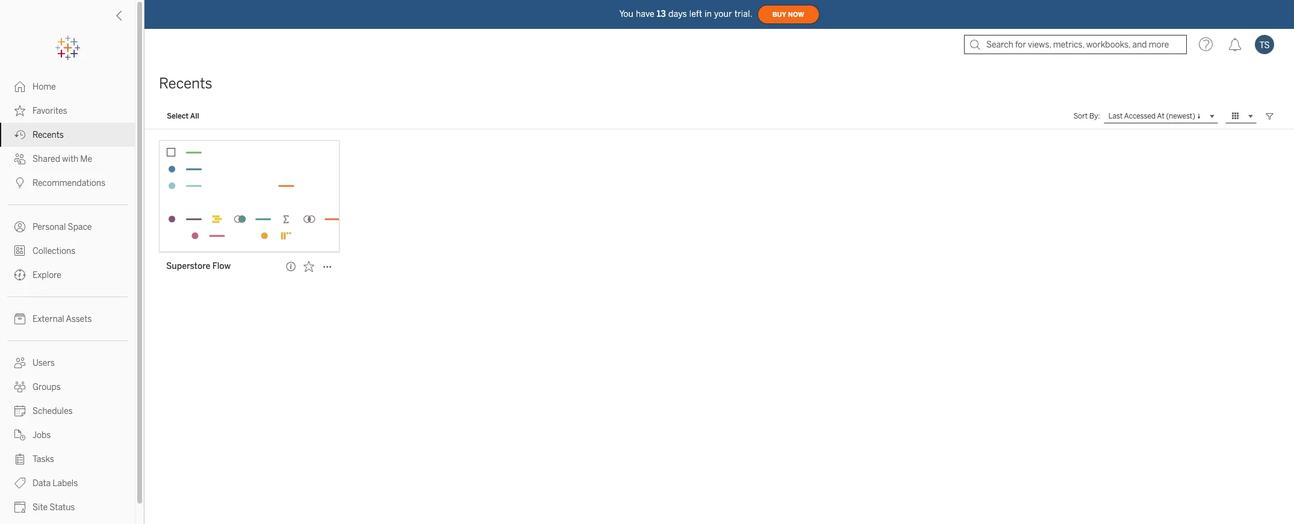 Task type: describe. For each thing, give the bounding box(es) containing it.
superstore
[[166, 261, 210, 272]]

external assets link
[[0, 307, 135, 331]]

personal
[[33, 222, 66, 232]]

space
[[68, 222, 92, 232]]

superstore flow
[[166, 261, 231, 272]]

recommendations link
[[0, 171, 135, 195]]

users link
[[0, 351, 135, 375]]

data labels link
[[0, 472, 135, 496]]

status
[[50, 503, 75, 513]]

groups link
[[0, 375, 135, 399]]

trial.
[[735, 9, 753, 19]]

you
[[619, 9, 634, 19]]

site status link
[[0, 496, 135, 520]]

jobs
[[33, 431, 51, 441]]

shared with me link
[[0, 147, 135, 171]]

with
[[62, 154, 78, 164]]

days
[[668, 9, 687, 19]]

navigation panel element
[[0, 36, 135, 525]]

last
[[1109, 112, 1123, 120]]

external
[[33, 314, 64, 325]]

labels
[[53, 479, 78, 489]]

explore
[[33, 270, 61, 281]]

13
[[657, 9, 666, 19]]

1 horizontal spatial recents
[[159, 75, 212, 92]]

schedules link
[[0, 399, 135, 423]]

groups
[[33, 382, 61, 393]]

home link
[[0, 75, 135, 99]]

personal space link
[[0, 215, 135, 239]]

sort
[[1074, 112, 1088, 120]]

favorites link
[[0, 99, 135, 123]]

site
[[33, 503, 48, 513]]

grid view image
[[1230, 111, 1241, 122]]

collections link
[[0, 239, 135, 263]]

assets
[[66, 314, 92, 325]]

buy now
[[772, 11, 804, 18]]

tasks link
[[0, 447, 135, 472]]



Task type: vqa. For each thing, say whether or not it's contained in the screenshot.
Global
no



Task type: locate. For each thing, give the bounding box(es) containing it.
flow
[[212, 261, 231, 272]]

favorites
[[33, 106, 67, 116]]

last accessed at (newest) button
[[1104, 109, 1218, 123]]

have
[[636, 9, 655, 19]]

tasks
[[33, 455, 54, 465]]

site status
[[33, 503, 75, 513]]

collections
[[33, 246, 75, 257]]

me
[[80, 154, 92, 164]]

last accessed at (newest)
[[1109, 112, 1195, 120]]

recents
[[159, 75, 212, 92], [33, 130, 64, 140]]

left
[[689, 9, 702, 19]]

users
[[33, 358, 55, 369]]

jobs link
[[0, 423, 135, 447]]

recents inside recents link
[[33, 130, 64, 140]]

select
[[167, 112, 189, 120]]

Search for views, metrics, workbooks, and more text field
[[964, 35, 1187, 54]]

data labels
[[33, 479, 78, 489]]

select all
[[167, 112, 199, 120]]

now
[[788, 11, 804, 18]]

0 horizontal spatial recents
[[33, 130, 64, 140]]

schedules
[[33, 407, 73, 417]]

0 vertical spatial recents
[[159, 75, 212, 92]]

data
[[33, 479, 51, 489]]

recents up shared
[[33, 130, 64, 140]]

1 vertical spatial recents
[[33, 130, 64, 140]]

your
[[714, 9, 732, 19]]

explore link
[[0, 263, 135, 287]]

shared with me
[[33, 154, 92, 164]]

recents link
[[0, 123, 135, 147]]

recents up select all button
[[159, 75, 212, 92]]

external assets
[[33, 314, 92, 325]]

personal space
[[33, 222, 92, 232]]

(newest)
[[1166, 112, 1195, 120]]

by:
[[1090, 112, 1100, 120]]

buy now button
[[757, 5, 819, 24]]

sort by:
[[1074, 112, 1100, 120]]

in
[[705, 9, 712, 19]]

shared
[[33, 154, 60, 164]]

select all button
[[159, 109, 207, 123]]

main navigation. press the up and down arrow keys to access links. element
[[0, 75, 135, 525]]

accessed
[[1124, 112, 1156, 120]]

you have 13 days left in your trial.
[[619, 9, 753, 19]]

buy
[[772, 11, 786, 18]]

at
[[1157, 112, 1165, 120]]

all
[[190, 112, 199, 120]]

recommendations
[[33, 178, 105, 189]]

home
[[33, 82, 56, 92]]



